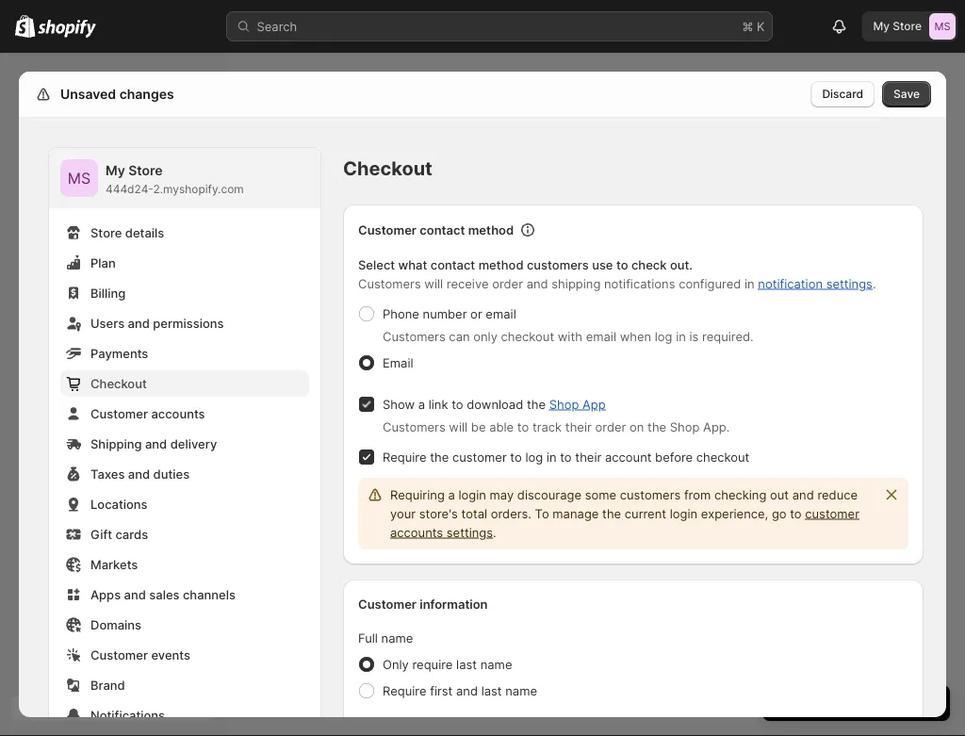 Task type: locate. For each thing, give the bounding box(es) containing it.
1 horizontal spatial checkout
[[343, 157, 433, 180]]

customer up select
[[358, 223, 417, 237]]

1 vertical spatial will
[[449, 420, 468, 434]]

shipping
[[552, 276, 601, 291]]

0 horizontal spatial checkout
[[91, 376, 147, 391]]

track
[[533, 420, 562, 434]]

name up require first and last name
[[481, 657, 512, 672]]

login
[[459, 487, 486, 502], [670, 506, 698, 521]]

my up 444d24-
[[106, 163, 125, 179]]

order left on
[[595, 420, 626, 434]]

0 horizontal spatial accounts
[[151, 406, 205, 421]]

taxes and duties
[[91, 467, 190, 481]]

0 horizontal spatial will
[[425, 276, 443, 291]]

1 vertical spatial accounts
[[390, 525, 443, 540]]

and right users
[[128, 316, 150, 330]]

require up requiring
[[383, 450, 427, 464]]

apps
[[91, 587, 121, 602]]

1 horizontal spatial in
[[676, 329, 686, 344]]

apps and sales channels
[[91, 587, 236, 602]]

customer up full name
[[358, 597, 417, 611]]

their up the some
[[575, 450, 602, 464]]

shop
[[549, 397, 579, 412], [670, 420, 700, 434]]

1 vertical spatial checkout
[[697, 450, 750, 464]]

on
[[630, 420, 644, 434]]

a for show
[[418, 397, 425, 412]]

my for my store
[[874, 19, 890, 33]]

their down shop app link
[[566, 420, 592, 434]]

⌘ k
[[742, 19, 765, 33]]

.
[[873, 276, 876, 291], [493, 525, 497, 540]]

in down track
[[547, 450, 557, 464]]

email right with
[[586, 329, 617, 344]]

customers down show
[[383, 420, 446, 434]]

2 horizontal spatial in
[[745, 276, 755, 291]]

my left my store icon
[[874, 19, 890, 33]]

0 horizontal spatial in
[[547, 450, 557, 464]]

taxes
[[91, 467, 125, 481]]

login down from
[[670, 506, 698, 521]]

1 horizontal spatial log
[[655, 329, 673, 344]]

settings right notification
[[827, 276, 873, 291]]

accounts down your
[[390, 525, 443, 540]]

1 vertical spatial email
[[586, 329, 617, 344]]

shop up customers will be able to track their order on the shop app.
[[549, 397, 579, 412]]

0 vertical spatial customer
[[453, 450, 507, 464]]

1 vertical spatial require
[[383, 684, 427, 698]]

require for require the customer to log in to their account before checkout
[[383, 450, 427, 464]]

0 horizontal spatial my
[[106, 163, 125, 179]]

customer accounts settings
[[390, 506, 860, 540]]

notifications link
[[60, 702, 309, 729]]

1 horizontal spatial email
[[586, 329, 617, 344]]

and right apps
[[124, 587, 146, 602]]

customer down domains
[[91, 648, 148, 662]]

their
[[566, 420, 592, 434], [575, 450, 602, 464]]

0 vertical spatial customers
[[358, 276, 421, 291]]

and right taxes
[[128, 467, 150, 481]]

and inside shipping and delivery link
[[145, 437, 167, 451]]

1 vertical spatial method
[[479, 257, 524, 272]]

444d24-
[[106, 182, 153, 196]]

customer inside customer accounts settings
[[805, 506, 860, 521]]

customer for customer contact method
[[358, 223, 417, 237]]

shipping
[[91, 437, 142, 451]]

shopify image
[[15, 15, 35, 37], [38, 19, 96, 38]]

store left my store icon
[[893, 19, 922, 33]]

1 horizontal spatial customers
[[620, 487, 681, 502]]

customers down select
[[358, 276, 421, 291]]

out
[[770, 487, 789, 502]]

0 horizontal spatial .
[[493, 525, 497, 540]]

email right or
[[486, 306, 516, 321]]

checkout down app.
[[697, 450, 750, 464]]

markets link
[[60, 552, 309, 578]]

alert containing requiring a login may discourage some customers from checking out and reduce your store's total orders.  to manage the current login experience, go to
[[358, 478, 909, 550]]

last up require first and last name
[[456, 657, 477, 672]]

to right link
[[452, 397, 464, 412]]

is
[[690, 329, 699, 344]]

0 vertical spatial log
[[655, 329, 673, 344]]

accounts inside customer accounts settings
[[390, 525, 443, 540]]

0 horizontal spatial a
[[418, 397, 425, 412]]

name
[[381, 631, 413, 645], [481, 657, 512, 672], [506, 684, 537, 698]]

2 vertical spatial store
[[91, 225, 122, 240]]

1 require from the top
[[383, 450, 427, 464]]

0 vertical spatial will
[[425, 276, 443, 291]]

search
[[257, 19, 297, 33]]

1 vertical spatial contact
[[431, 257, 475, 272]]

ms button
[[60, 159, 98, 197]]

0 vertical spatial settings
[[827, 276, 873, 291]]

my inside the my store 444d24-2.myshopify.com
[[106, 163, 125, 179]]

my for my store 444d24-2.myshopify.com
[[106, 163, 125, 179]]

some
[[585, 487, 617, 502]]

brand link
[[60, 672, 309, 699]]

1 horizontal spatial order
[[595, 420, 626, 434]]

customers up the shipping
[[527, 257, 589, 272]]

checkout up the "customer contact method"
[[343, 157, 433, 180]]

1 vertical spatial last
[[481, 684, 502, 698]]

require the customer to log in to their account before checkout
[[383, 450, 750, 464]]

0 horizontal spatial order
[[492, 276, 523, 291]]

0 vertical spatial in
[[745, 276, 755, 291]]

require for require first and last name
[[383, 684, 427, 698]]

1 vertical spatial login
[[670, 506, 698, 521]]

reduce
[[818, 487, 858, 502]]

require down only
[[383, 684, 427, 698]]

1 vertical spatial checkout
[[91, 376, 147, 391]]

the down the some
[[603, 506, 621, 521]]

configured
[[679, 276, 741, 291]]

k
[[757, 19, 765, 33]]

. right notification
[[873, 276, 876, 291]]

order
[[492, 276, 523, 291], [595, 420, 626, 434]]

customer events
[[91, 648, 190, 662]]

the right on
[[648, 420, 667, 434]]

0 vertical spatial contact
[[420, 223, 465, 237]]

2 require from the top
[[383, 684, 427, 698]]

alert
[[358, 478, 909, 550]]

1 horizontal spatial will
[[449, 420, 468, 434]]

0 horizontal spatial customers
[[527, 257, 589, 272]]

and inside requiring a login may discourage some customers from checking out and reduce your store's total orders.  to manage the current login experience, go to
[[793, 487, 814, 502]]

store up plan
[[91, 225, 122, 240]]

in right configured
[[745, 276, 755, 291]]

1 vertical spatial customer
[[805, 506, 860, 521]]

1 horizontal spatial customer
[[805, 506, 860, 521]]

and inside taxes and duties link
[[128, 467, 150, 481]]

customers inside select what contact method customers use to check out. customers will receive order and shipping notifications configured in notification settings .
[[358, 276, 421, 291]]

will down what
[[425, 276, 443, 291]]

0 vertical spatial a
[[418, 397, 425, 412]]

0 horizontal spatial login
[[459, 487, 486, 502]]

store up 444d24-
[[128, 163, 163, 179]]

phone number or email
[[383, 306, 516, 321]]

customer for customer events
[[91, 648, 148, 662]]

save
[[894, 87, 920, 101]]

and right out
[[793, 487, 814, 502]]

0 vertical spatial customers
[[527, 257, 589, 272]]

accounts
[[151, 406, 205, 421], [390, 525, 443, 540]]

customer up shipping
[[91, 406, 148, 421]]

1 vertical spatial customers
[[383, 329, 446, 344]]

0 horizontal spatial log
[[526, 450, 543, 464]]

login up total at the bottom
[[459, 487, 486, 502]]

1 vertical spatial shop
[[670, 420, 700, 434]]

1 vertical spatial store
[[128, 163, 163, 179]]

0 vertical spatial my
[[874, 19, 890, 33]]

out.
[[670, 257, 693, 272]]

locations link
[[60, 491, 309, 518]]

and down customer accounts
[[145, 437, 167, 451]]

checkout inside shop settings menu element
[[91, 376, 147, 391]]

a up the store's
[[448, 487, 455, 502]]

1 horizontal spatial my
[[874, 19, 890, 33]]

contact up receive
[[431, 257, 475, 272]]

to right use
[[617, 257, 628, 272]]

1 vertical spatial customers
[[620, 487, 681, 502]]

number
[[423, 306, 467, 321]]

name up only
[[381, 631, 413, 645]]

2 vertical spatial in
[[547, 450, 557, 464]]

customer accounts
[[91, 406, 205, 421]]

1 vertical spatial settings
[[447, 525, 493, 540]]

to down able
[[510, 450, 522, 464]]

2 vertical spatial customers
[[383, 420, 446, 434]]

0 horizontal spatial store
[[91, 225, 122, 240]]

0 vertical spatial .
[[873, 276, 876, 291]]

1 vertical spatial a
[[448, 487, 455, 502]]

payments
[[91, 346, 148, 361]]

dialog
[[954, 72, 965, 718]]

log down track
[[526, 450, 543, 464]]

accounts down 'checkout' link
[[151, 406, 205, 421]]

to right able
[[517, 420, 529, 434]]

discard
[[823, 87, 864, 101]]

apps and sales channels link
[[60, 582, 309, 608]]

1 vertical spatial my
[[106, 163, 125, 179]]

link
[[429, 397, 448, 412]]

in left "is" at the top right
[[676, 329, 686, 344]]

and inside apps and sales channels link
[[124, 587, 146, 602]]

accounts inside customer accounts 'link'
[[151, 406, 205, 421]]

customers up the current
[[620, 487, 681, 502]]

contact up what
[[420, 223, 465, 237]]

0 horizontal spatial email
[[486, 306, 516, 321]]

1 vertical spatial in
[[676, 329, 686, 344]]

customers for show a link to download the
[[383, 420, 446, 434]]

and left the shipping
[[527, 276, 548, 291]]

my
[[874, 19, 890, 33], [106, 163, 125, 179]]

will left be
[[449, 420, 468, 434]]

only
[[383, 657, 409, 672]]

customer down be
[[453, 450, 507, 464]]

1 horizontal spatial last
[[481, 684, 502, 698]]

1 horizontal spatial settings
[[827, 276, 873, 291]]

customer inside 'link'
[[91, 406, 148, 421]]

customers can only checkout with email when log in is required.
[[383, 329, 754, 344]]

settings down total at the bottom
[[447, 525, 493, 540]]

and
[[527, 276, 548, 291], [128, 316, 150, 330], [145, 437, 167, 451], [128, 467, 150, 481], [793, 487, 814, 502], [124, 587, 146, 602], [456, 684, 478, 698]]

1 horizontal spatial accounts
[[390, 525, 443, 540]]

1 horizontal spatial .
[[873, 276, 876, 291]]

brand
[[91, 678, 125, 693]]

domains
[[91, 618, 141, 632]]

contact
[[420, 223, 465, 237], [431, 257, 475, 272]]

0 vertical spatial shop
[[549, 397, 579, 412]]

last right first at the left
[[481, 684, 502, 698]]

settings
[[57, 86, 110, 102]]

will
[[425, 276, 443, 291], [449, 420, 468, 434]]

notifications
[[604, 276, 676, 291]]

order right receive
[[492, 276, 523, 291]]

1 vertical spatial name
[[481, 657, 512, 672]]

app.
[[703, 420, 730, 434]]

0 vertical spatial last
[[456, 657, 477, 672]]

. down orders.
[[493, 525, 497, 540]]

only
[[474, 329, 498, 344]]

store for my store 444d24-2.myshopify.com
[[128, 163, 163, 179]]

checkout
[[343, 157, 433, 180], [91, 376, 147, 391]]

0 horizontal spatial settings
[[447, 525, 493, 540]]

1 horizontal spatial shop
[[670, 420, 700, 434]]

to right go
[[790, 506, 802, 521]]

2 horizontal spatial store
[[893, 19, 922, 33]]

name down only require last name
[[506, 684, 537, 698]]

orders.
[[491, 506, 532, 521]]

0 vertical spatial store
[[893, 19, 922, 33]]

before
[[655, 450, 693, 464]]

checkout down payments
[[91, 376, 147, 391]]

full
[[358, 631, 378, 645]]

log
[[655, 329, 673, 344], [526, 450, 543, 464]]

or
[[471, 306, 482, 321]]

0 vertical spatial accounts
[[151, 406, 205, 421]]

checkout right only
[[501, 329, 555, 344]]

0 vertical spatial checkout
[[501, 329, 555, 344]]

a
[[418, 397, 425, 412], [448, 487, 455, 502]]

customers down phone
[[383, 329, 446, 344]]

customer
[[358, 223, 417, 237], [91, 406, 148, 421], [358, 597, 417, 611], [91, 648, 148, 662]]

shop left app.
[[670, 420, 700, 434]]

customer down reduce
[[805, 506, 860, 521]]

store inside the my store 444d24-2.myshopify.com
[[128, 163, 163, 179]]

settings
[[827, 276, 873, 291], [447, 525, 493, 540]]

customer
[[453, 450, 507, 464], [805, 506, 860, 521]]

a left link
[[418, 397, 425, 412]]

show
[[383, 397, 415, 412]]

log right when
[[655, 329, 673, 344]]

to down customers will be able to track their order on the shop app.
[[560, 450, 572, 464]]

0 vertical spatial require
[[383, 450, 427, 464]]

a inside requiring a login may discourage some customers from checking out and reduce your store's total orders.  to manage the current login experience, go to
[[448, 487, 455, 502]]

0 vertical spatial order
[[492, 276, 523, 291]]

gift cards link
[[60, 521, 309, 548]]

1 horizontal spatial store
[[128, 163, 163, 179]]

1 horizontal spatial a
[[448, 487, 455, 502]]



Task type: vqa. For each thing, say whether or not it's contained in the screenshot.
Finances
no



Task type: describe. For each thing, give the bounding box(es) containing it.
accounts for customer accounts
[[151, 406, 205, 421]]

able
[[489, 420, 514, 434]]

delivery
[[170, 437, 217, 451]]

and right first at the left
[[456, 684, 478, 698]]

and inside select what contact method customers use to check out. customers will receive order and shipping notifications configured in notification settings .
[[527, 276, 548, 291]]

order inside select what contact method customers use to check out. customers will receive order and shipping notifications configured in notification settings .
[[492, 276, 523, 291]]

and inside users and permissions link
[[128, 316, 150, 330]]

alert inside settings dialog
[[358, 478, 909, 550]]

check
[[632, 257, 667, 272]]

experience,
[[701, 506, 769, 521]]

customers inside requiring a login may discourage some customers from checking out and reduce your store's total orders.  to manage the current login experience, go to
[[620, 487, 681, 502]]

app
[[583, 397, 606, 412]]

1 horizontal spatial login
[[670, 506, 698, 521]]

accounts for customer accounts settings
[[390, 525, 443, 540]]

required.
[[702, 329, 754, 344]]

what
[[398, 257, 427, 272]]

require
[[412, 657, 453, 672]]

channels
[[183, 587, 236, 602]]

permissions
[[153, 316, 224, 330]]

information
[[420, 597, 488, 611]]

the up requiring
[[430, 450, 449, 464]]

shop settings menu element
[[49, 148, 321, 736]]

0 horizontal spatial checkout
[[501, 329, 555, 344]]

store for my store
[[893, 19, 922, 33]]

customer accounts settings link
[[390, 506, 860, 540]]

require first and last name
[[383, 684, 537, 698]]

domains link
[[60, 612, 309, 638]]

0 vertical spatial email
[[486, 306, 516, 321]]

billing
[[91, 286, 126, 300]]

customer events link
[[60, 642, 309, 668]]

select
[[358, 257, 395, 272]]

use
[[592, 257, 613, 272]]

shop app link
[[549, 397, 606, 412]]

1 vertical spatial .
[[493, 525, 497, 540]]

0 vertical spatial their
[[566, 420, 592, 434]]

shipping and delivery
[[91, 437, 217, 451]]

a for requiring
[[448, 487, 455, 502]]

customers inside select what contact method customers use to check out. customers will receive order and shipping notifications configured in notification settings .
[[527, 257, 589, 272]]

phone
[[383, 306, 419, 321]]

sales
[[149, 587, 180, 602]]

can
[[449, 329, 470, 344]]

total
[[462, 506, 488, 521]]

may
[[490, 487, 514, 502]]

users
[[91, 316, 125, 330]]

1 vertical spatial their
[[575, 450, 602, 464]]

my store 444d24-2.myshopify.com
[[106, 163, 244, 196]]

unsaved
[[60, 86, 116, 102]]

will inside select what contact method customers use to check out. customers will receive order and shipping notifications configured in notification settings .
[[425, 276, 443, 291]]

1 vertical spatial order
[[595, 420, 626, 434]]

settings inside customer accounts settings
[[447, 525, 493, 540]]

in inside select what contact method customers use to check out. customers will receive order and shipping notifications configured in notification settings .
[[745, 276, 755, 291]]

requiring a login may discourage some customers from checking out and reduce your store's total orders.  to manage the current login experience, go to
[[390, 487, 858, 521]]

to
[[535, 506, 549, 521]]

discard button
[[811, 81, 875, 107]]

store details link
[[60, 220, 309, 246]]

0 vertical spatial method
[[468, 223, 514, 237]]

download
[[467, 397, 524, 412]]

0 horizontal spatial customer
[[453, 450, 507, 464]]

when
[[620, 329, 652, 344]]

locations
[[91, 497, 148, 511]]

to inside select what contact method customers use to check out. customers will receive order and shipping notifications configured in notification settings .
[[617, 257, 628, 272]]

your
[[390, 506, 416, 521]]

plan link
[[60, 250, 309, 276]]

receive
[[447, 276, 489, 291]]

2 vertical spatial name
[[506, 684, 537, 698]]

the up track
[[527, 397, 546, 412]]

0 horizontal spatial shop
[[549, 397, 579, 412]]

cards
[[115, 527, 148, 542]]

method inside select what contact method customers use to check out. customers will receive order and shipping notifications configured in notification settings .
[[479, 257, 524, 272]]

my store image
[[930, 13, 956, 40]]

billing link
[[60, 280, 309, 306]]

1 horizontal spatial shopify image
[[38, 19, 96, 38]]

⌘
[[742, 19, 754, 33]]

first
[[430, 684, 453, 698]]

users and permissions link
[[60, 310, 309, 337]]

customer for customer accounts
[[91, 406, 148, 421]]

store details
[[91, 225, 164, 240]]

customers will be able to track their order on the shop app.
[[383, 420, 730, 434]]

customers for phone number or email
[[383, 329, 446, 344]]

settings dialog
[[19, 72, 947, 736]]

2.myshopify.com
[[153, 182, 244, 196]]

0 vertical spatial checkout
[[343, 157, 433, 180]]

full name
[[358, 631, 413, 645]]

from
[[684, 487, 711, 502]]

select what contact method customers use to check out. customers will receive order and shipping notifications configured in notification settings .
[[358, 257, 876, 291]]

1 vertical spatial log
[[526, 450, 543, 464]]

settings inside select what contact method customers use to check out. customers will receive order and shipping notifications configured in notification settings .
[[827, 276, 873, 291]]

users and permissions
[[91, 316, 224, 330]]

0 horizontal spatial shopify image
[[15, 15, 35, 37]]

show a link to download the shop app
[[383, 397, 606, 412]]

customer information
[[358, 597, 488, 611]]

0 vertical spatial login
[[459, 487, 486, 502]]

changes
[[119, 86, 174, 102]]

my store image
[[60, 159, 98, 197]]

details
[[125, 225, 164, 240]]

plan
[[91, 256, 116, 270]]

. inside select what contact method customers use to check out. customers will receive order and shipping notifications configured in notification settings .
[[873, 276, 876, 291]]

unsaved changes
[[60, 86, 174, 102]]

gift
[[91, 527, 112, 542]]

payments link
[[60, 340, 309, 367]]

customer for customer information
[[358, 597, 417, 611]]

0 horizontal spatial last
[[456, 657, 477, 672]]

save button
[[883, 81, 932, 107]]

my store
[[874, 19, 922, 33]]

notification settings link
[[758, 276, 873, 291]]

contact inside select what contact method customers use to check out. customers will receive order and shipping notifications configured in notification settings .
[[431, 257, 475, 272]]

with
[[558, 329, 583, 344]]

to inside requiring a login may discourage some customers from checking out and reduce your store's total orders.  to manage the current login experience, go to
[[790, 506, 802, 521]]

be
[[471, 420, 486, 434]]

discourage
[[517, 487, 582, 502]]

account
[[605, 450, 652, 464]]

only require last name
[[383, 657, 512, 672]]

gift cards
[[91, 527, 148, 542]]

manage
[[553, 506, 599, 521]]

1 horizontal spatial checkout
[[697, 450, 750, 464]]

shipping and delivery link
[[60, 431, 309, 457]]

store's
[[419, 506, 458, 521]]

markets
[[91, 557, 138, 572]]

0 vertical spatial name
[[381, 631, 413, 645]]

the inside requiring a login may discourage some customers from checking out and reduce your store's total orders.  to manage the current login experience, go to
[[603, 506, 621, 521]]



